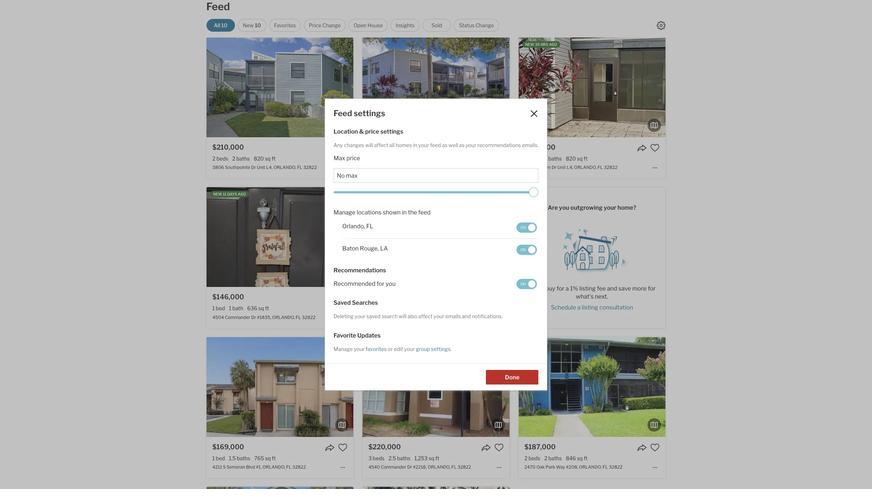 Task type: locate. For each thing, give the bounding box(es) containing it.
3
[[369, 456, 372, 462]]

will
[[366, 142, 373, 148], [399, 314, 407, 320]]

sq up 3806 southpointe dr unit l4, orlando, fl 32822
[[265, 156, 271, 162]]

all
[[214, 22, 220, 28]]

0 vertical spatial will
[[366, 142, 373, 148]]

1 vertical spatial you
[[386, 281, 396, 288]]

listing down what's
[[582, 305, 599, 311]]

price down changes
[[347, 155, 360, 162]]

sq
[[265, 156, 271, 162], [577, 156, 583, 162], [259, 306, 264, 312], [265, 456, 271, 462], [429, 456, 435, 462], [577, 456, 583, 462]]

ft for $210,000
[[272, 156, 276, 162]]

2 as from the left
[[459, 142, 465, 148]]

photo of 3603 atrium dr unit l-2, orlando, fl 32822 image
[[216, 38, 363, 137], [363, 38, 510, 137], [510, 38, 657, 137]]

will left also
[[399, 314, 407, 320]]

820 up 3806 southpointe dr unit l4, orlando, fl 32822
[[254, 156, 264, 162]]

your right well
[[466, 142, 477, 148]]

2 baths for $187,000
[[545, 456, 562, 462]]

1 vertical spatial commander
[[381, 465, 407, 470]]

photo of 4000 atrium dr #4000, orlando, fl 32822 image
[[216, 187, 363, 287], [363, 187, 510, 287], [510, 187, 657, 287]]

2 photo of 4504 commander dr #1835, orlando, fl 32822 image from the left
[[207, 187, 354, 287]]

favorite button checkbox
[[651, 143, 660, 153], [338, 443, 348, 453]]

0 vertical spatial commander
[[225, 315, 250, 320]]

atrium right 3603
[[381, 165, 395, 170]]

1 horizontal spatial 820
[[566, 156, 576, 162]]

unit
[[257, 165, 265, 170], [402, 165, 410, 170], [558, 165, 566, 170]]

0 horizontal spatial 2 beds
[[213, 156, 228, 162]]

price
[[365, 128, 379, 135], [347, 155, 360, 162]]

1 vertical spatial in
[[402, 209, 407, 216]]

ago right days
[[238, 192, 246, 197]]

ft up #1835,
[[265, 306, 269, 312]]

1 up 4504
[[213, 306, 215, 312]]

3806 southpointe dr unit l4, orlando, fl 32822
[[213, 165, 317, 170]]

1 horizontal spatial $210,000
[[369, 144, 400, 151]]

commander
[[225, 315, 250, 320], [381, 465, 407, 470]]

baths up 'park'
[[549, 456, 562, 462]]

settings up all
[[381, 128, 404, 135]]

you up $199,000
[[386, 281, 396, 288]]

2.5 baths
[[389, 456, 411, 462]]

sell & buy for a 1% listing fee and save more for what's next.
[[529, 286, 656, 300]]

1 bed from the top
[[216, 306, 225, 312]]

3 photo of 1836 oleander st, baton rouge, la 70802 image from the left
[[354, 487, 501, 490]]

0 horizontal spatial 820 sq ft
[[254, 156, 276, 162]]

settings
[[354, 109, 385, 118], [381, 128, 404, 135]]

photo of 4540 commander dr #2218, orlando, fl 32822 image
[[216, 337, 363, 437], [363, 337, 510, 437], [510, 337, 657, 437]]

listing up what's
[[580, 286, 596, 292]]

ft up 3663 atrium dr unit l4, orlando, fl 32822
[[584, 156, 588, 162]]

photo of 4211 s semoran blvd #1, orlando, fl 32822 image
[[60, 337, 207, 437], [207, 337, 354, 437], [354, 337, 501, 437]]

way
[[556, 465, 566, 470]]

820 sq ft up 3663 atrium dr unit l4, orlando, fl 32822
[[566, 156, 588, 162]]

schedule
[[551, 305, 577, 311]]

your down the "favorite updates"
[[354, 346, 365, 352]]

0 horizontal spatial in
[[402, 209, 407, 216]]

0 horizontal spatial $210,000
[[213, 144, 244, 151]]

1 photo of 4540 commander dr #2218, orlando, fl 32822 image from the left
[[216, 337, 363, 437]]

changes
[[344, 142, 364, 148]]

0 horizontal spatial affect
[[374, 142, 389, 148]]

dr down 636
[[251, 315, 256, 320]]

1 horizontal spatial a
[[578, 305, 581, 311]]

favorite button checkbox
[[338, 143, 348, 153], [494, 143, 504, 153], [338, 293, 348, 303], [494, 443, 504, 453], [651, 443, 660, 453]]

insights
[[396, 22, 415, 28]]

a down what's
[[578, 305, 581, 311]]

2 up 'park'
[[545, 456, 548, 462]]

southpointe
[[225, 165, 250, 170]]

10
[[221, 22, 228, 28], [255, 22, 261, 28]]

all 10
[[214, 22, 228, 28]]

2 baths for $197,900
[[545, 156, 562, 162]]

feed left well
[[430, 142, 441, 148]]

0 vertical spatial 2 beds
[[213, 156, 228, 162]]

favorite button image for 1,253 sq ft
[[494, 443, 504, 453]]

updates
[[358, 332, 381, 339]]

atrium right 3663
[[537, 165, 551, 170]]

max price
[[334, 155, 360, 162]]

open
[[354, 22, 367, 28]]

2 photo of 4000 atrium dr #4000, orlando, fl 32822 image from the left
[[363, 187, 510, 287]]

as right well
[[459, 142, 465, 148]]

ago right hrs
[[549, 42, 558, 47]]

baths up "southpointe"
[[237, 156, 250, 162]]

1 bath
[[229, 306, 243, 312]]

0 vertical spatial in
[[413, 142, 418, 148]]

Insights radio
[[391, 19, 420, 32]]

emails
[[446, 314, 461, 320]]

ft right 846
[[584, 456, 588, 462]]

1 vertical spatial favorite button image
[[338, 443, 348, 453]]

0 horizontal spatial as
[[442, 142, 448, 148]]

$210,000 up "southpointe"
[[213, 144, 244, 151]]

0 vertical spatial feed
[[207, 0, 230, 13]]

change right price on the left
[[323, 22, 341, 28]]

baths for $197,900
[[549, 156, 562, 162]]

change right status
[[476, 22, 494, 28]]

beds for $210,000
[[217, 156, 228, 162]]

as left well
[[442, 142, 448, 148]]

unit for $197,900
[[558, 165, 566, 170]]

atrium for 3603
[[381, 165, 395, 170]]

0 horizontal spatial will
[[366, 142, 373, 148]]

2 820 from the left
[[566, 156, 576, 162]]

1 horizontal spatial unit
[[402, 165, 410, 170]]

commander for $146,000
[[225, 315, 250, 320]]

3 unit from the left
[[558, 165, 566, 170]]

in right homes
[[413, 142, 418, 148]]

for right "buy"
[[557, 286, 565, 292]]

0 vertical spatial you
[[559, 204, 570, 211]]

your
[[419, 142, 429, 148], [466, 142, 477, 148], [604, 204, 617, 211], [355, 314, 366, 320], [434, 314, 445, 320], [354, 346, 365, 352], [404, 346, 415, 352]]

all
[[390, 142, 395, 148]]

beds up 2470
[[529, 456, 541, 462]]

1 for $169,000
[[213, 456, 215, 462]]

favorites
[[366, 346, 387, 352]]

dr for $146,000
[[251, 315, 256, 320]]

dr left #2218,
[[408, 465, 412, 470]]

sq right 636
[[259, 306, 264, 312]]

765
[[254, 456, 264, 462]]

0 horizontal spatial unit
[[257, 165, 265, 170]]

2 10 from the left
[[255, 22, 261, 28]]

0 vertical spatial affect
[[374, 142, 389, 148]]

0 vertical spatial a
[[566, 286, 569, 292]]

1 up 4211
[[213, 456, 215, 462]]

1
[[213, 306, 215, 312], [229, 306, 231, 312], [213, 456, 215, 462]]

saved searches
[[334, 300, 378, 307]]

1 horizontal spatial new
[[526, 42, 535, 47]]

2 1 bed from the top
[[213, 456, 225, 462]]

affect left all
[[374, 142, 389, 148]]

2 l4, from the left
[[567, 165, 574, 170]]

1 horizontal spatial feed
[[334, 109, 352, 118]]

home?
[[618, 204, 637, 211]]

what's
[[576, 294, 594, 300]]

fl
[[297, 165, 303, 170], [443, 165, 449, 170], [598, 165, 603, 170], [367, 223, 374, 230], [296, 315, 301, 320], [442, 315, 447, 320], [286, 465, 292, 470], [452, 465, 457, 470], [603, 465, 608, 470]]

& up changes
[[359, 128, 364, 135]]

1 vertical spatial ago
[[238, 192, 246, 197]]

2 baths up 'park'
[[545, 456, 562, 462]]

4211 s semoran blvd #1, orlando, fl 32822
[[213, 465, 306, 470]]

price change
[[309, 22, 341, 28]]

dr right "southpointe"
[[251, 165, 256, 170]]

1 vertical spatial will
[[399, 314, 407, 320]]

1 change from the left
[[323, 22, 341, 28]]

& for location
[[359, 128, 364, 135]]

baths for $210,000
[[237, 156, 250, 162]]

1 vertical spatial 1 bed
[[213, 456, 225, 462]]

2 horizontal spatial unit
[[558, 165, 566, 170]]

favorite button checkbox for 636 sq ft
[[338, 293, 348, 303]]

manage up orlando,
[[334, 209, 356, 216]]

baths right the 2.5
[[397, 456, 411, 462]]

unit left the l-
[[402, 165, 410, 170]]

1 vertical spatial &
[[540, 286, 545, 292]]

commander down the 2.5
[[381, 465, 407, 470]]

sq right 846
[[577, 456, 583, 462]]

$197,900
[[525, 144, 556, 151]]

0 horizontal spatial change
[[323, 22, 341, 28]]

ago
[[549, 42, 558, 47], [238, 192, 246, 197]]

2 820 sq ft from the left
[[566, 156, 588, 162]]

0 horizontal spatial for
[[377, 281, 385, 288]]

1 bed up 4504
[[213, 306, 225, 312]]

0 horizontal spatial 10
[[221, 22, 228, 28]]

1 10 from the left
[[221, 22, 228, 28]]

dr left the l-
[[396, 165, 401, 170]]

2 photo of 1836 oleander st, baton rouge, la 70802 image from the left
[[207, 487, 354, 490]]

1 horizontal spatial and
[[608, 286, 618, 292]]

1 vertical spatial bed
[[216, 456, 225, 462]]

2 baths up "southpointe"
[[232, 156, 250, 162]]

commander down bath
[[225, 315, 250, 320]]

photo of 3806 southpointe dr unit l4, orlando, fl 32822 image
[[60, 38, 207, 137], [207, 38, 354, 137], [354, 38, 501, 137]]

3 photo of 2470 oak park way #208, orlando, fl 32822 image from the left
[[666, 337, 813, 437]]

1 l4, from the left
[[266, 165, 273, 170]]

1 horizontal spatial 2 beds
[[369, 306, 385, 312]]

#4000,
[[402, 315, 418, 320]]

1 820 from the left
[[254, 156, 264, 162]]

favorite button image
[[338, 143, 348, 153], [494, 143, 504, 153], [338, 293, 348, 303], [494, 443, 504, 453], [651, 443, 660, 453]]

outgrowing
[[571, 204, 603, 211]]

in left the
[[402, 209, 407, 216]]

820 for $197,900
[[566, 156, 576, 162]]

ft right 1,253
[[436, 456, 440, 462]]

will down location & price settings
[[366, 142, 373, 148]]

sq up 3663 atrium dr unit l4, orlando, fl 32822
[[577, 156, 583, 162]]

& inside sell & buy for a 1% listing fee and save more for what's next.
[[540, 286, 545, 292]]

new left the 35
[[526, 42, 535, 47]]

$220,000
[[369, 443, 401, 451]]

846 sq ft
[[566, 456, 588, 462]]

0 horizontal spatial ago
[[238, 192, 246, 197]]

change inside price change radio
[[323, 22, 341, 28]]

& right sell
[[540, 286, 545, 292]]

ft up 3806 southpointe dr unit l4, orlando, fl 32822
[[272, 156, 276, 162]]

ft right 765
[[272, 456, 276, 462]]

2 beds up 3806
[[213, 156, 228, 162]]

820 sq ft up 3806 southpointe dr unit l4, orlando, fl 32822
[[254, 156, 276, 162]]

Price Change radio
[[304, 19, 346, 32]]

unit right "southpointe"
[[257, 165, 265, 170]]

820 sq ft for $197,900
[[566, 156, 588, 162]]

any changes will affect all homes in your feed as well as your recommendations emails.
[[334, 142, 539, 148]]

sq right 765
[[265, 456, 271, 462]]

and right emails
[[462, 314, 471, 320]]

2 beds up 2470
[[525, 456, 541, 462]]

0 horizontal spatial and
[[462, 314, 471, 320]]

1 horizontal spatial you
[[559, 204, 570, 211]]

0 vertical spatial new
[[526, 42, 535, 47]]

2 photo of 4211 s semoran blvd #1, orlando, fl 32822 image from the left
[[207, 337, 354, 437]]

l4, for $197,900
[[567, 165, 574, 170]]

bed up 4504
[[216, 306, 225, 312]]

1 1 bed from the top
[[213, 306, 225, 312]]

0 horizontal spatial price
[[347, 155, 360, 162]]

more
[[633, 286, 647, 292]]

a
[[566, 286, 569, 292], [578, 305, 581, 311]]

you right are on the top right of the page
[[559, 204, 570, 211]]

ft for $197,900
[[584, 156, 588, 162]]

0 vertical spatial &
[[359, 128, 364, 135]]

dr right 3663
[[552, 165, 557, 170]]

Status Change radio
[[454, 19, 499, 32]]

0 horizontal spatial &
[[359, 128, 364, 135]]

beds up 3806
[[217, 156, 228, 162]]

1 vertical spatial 2 beds
[[369, 306, 385, 312]]

manage
[[334, 209, 356, 216], [334, 346, 353, 352]]

0 horizontal spatial a
[[566, 286, 569, 292]]

affect right also
[[419, 314, 433, 320]]

orlando,
[[274, 165, 296, 170], [420, 165, 442, 170], [575, 165, 597, 170], [272, 315, 295, 320], [419, 315, 441, 320], [263, 465, 285, 470], [428, 465, 451, 470], [580, 465, 602, 470]]

your right edit
[[404, 346, 415, 352]]

New radio
[[238, 19, 266, 32]]

for up $199,000
[[377, 281, 385, 288]]

2 baths down $197,900
[[545, 156, 562, 162]]

1 horizontal spatial change
[[476, 22, 494, 28]]

1 horizontal spatial affect
[[419, 314, 433, 320]]

1 820 sq ft from the left
[[254, 156, 276, 162]]

1 as from the left
[[442, 142, 448, 148]]

0 horizontal spatial l4,
[[266, 165, 273, 170]]

1 horizontal spatial 10
[[255, 22, 261, 28]]

1.5 baths
[[229, 456, 250, 462]]

beds for $187,000
[[529, 456, 541, 462]]

baths right 1.5
[[237, 456, 250, 462]]

ft for $169,000
[[272, 456, 276, 462]]

765 sq ft
[[254, 456, 276, 462]]

3 beds
[[369, 456, 385, 462]]

846
[[566, 456, 576, 462]]

2470 oak park way #208, orlando, fl 32822
[[525, 465, 623, 470]]

2 manage from the top
[[334, 346, 353, 352]]

$169,000
[[213, 443, 244, 451]]

feed
[[207, 0, 230, 13], [334, 109, 352, 118]]

2 vertical spatial 2 beds
[[525, 456, 541, 462]]

photo of 2470 oak park way #208, orlando, fl 32822 image
[[372, 337, 519, 437], [519, 337, 666, 437], [666, 337, 813, 437]]

2 up 2470
[[525, 456, 528, 462]]

bed up 4211
[[216, 456, 225, 462]]

2 change from the left
[[476, 22, 494, 28]]

0 vertical spatial price
[[365, 128, 379, 135]]

10 right all
[[221, 22, 228, 28]]

shown
[[383, 209, 401, 216]]

1 horizontal spatial 820 sq ft
[[566, 156, 588, 162]]

1 horizontal spatial &
[[540, 286, 545, 292]]

0 vertical spatial listing
[[580, 286, 596, 292]]

ft for $220,000
[[436, 456, 440, 462]]

4540
[[369, 465, 380, 470]]

1 photo of 4211 s semoran blvd #1, orlando, fl 32822 image from the left
[[60, 337, 207, 437]]

0 vertical spatial ago
[[549, 42, 558, 47]]

your left saved in the left of the page
[[355, 314, 366, 320]]

2 beds for $187,000
[[525, 456, 541, 462]]

3603
[[369, 165, 380, 170]]

3603 atrium dr unit l-2, orlando, fl 32822
[[369, 165, 463, 170]]

820 up 3663 atrium dr unit l4, orlando, fl 32822
[[566, 156, 576, 162]]

1 horizontal spatial favorite button checkbox
[[651, 143, 660, 153]]

0 vertical spatial manage
[[334, 209, 356, 216]]

1 horizontal spatial ago
[[549, 42, 558, 47]]

1 vertical spatial manage
[[334, 346, 353, 352]]

2
[[213, 156, 216, 162], [232, 156, 235, 162], [545, 156, 548, 162], [369, 306, 372, 312], [525, 456, 528, 462], [545, 456, 548, 462]]

and right 'fee'
[[608, 286, 618, 292]]

sold
[[432, 22, 442, 28]]

deleting
[[334, 314, 354, 320]]

1 vertical spatial favorite button checkbox
[[338, 443, 348, 453]]

0 vertical spatial favorite button image
[[651, 143, 660, 153]]

photo of 4504 commander dr #1835, orlando, fl 32822 image
[[60, 187, 207, 287], [207, 187, 354, 287], [354, 187, 501, 287]]

sq right 1,253
[[429, 456, 435, 462]]

636
[[247, 306, 257, 312]]

2 photo of 3603 atrium dr unit l-2, orlando, fl 32822 image from the left
[[363, 38, 510, 137]]

4000
[[369, 315, 381, 320]]

commander for $220,000
[[381, 465, 407, 470]]

manage for manage locations shown in the feed
[[334, 209, 356, 216]]

change for status change
[[476, 22, 494, 28]]

photo of 1673 n 28th st, baton rouge, la 70802 image
[[216, 487, 363, 490], [363, 487, 510, 490], [510, 487, 657, 490]]

0 horizontal spatial new
[[213, 192, 222, 197]]

0 horizontal spatial feed
[[207, 0, 230, 13]]

#1835,
[[257, 315, 271, 320]]

sq for $187,000
[[577, 456, 583, 462]]

1 vertical spatial feed
[[419, 209, 431, 216]]

change inside status change radio
[[476, 22, 494, 28]]

& for sell
[[540, 286, 545, 292]]

1 horizontal spatial l4,
[[567, 165, 574, 170]]

la
[[380, 245, 388, 252]]

10 inside the all radio
[[221, 22, 228, 28]]

feed right the
[[419, 209, 431, 216]]

s
[[223, 465, 226, 470]]

l4,
[[266, 165, 273, 170], [567, 165, 574, 170]]

price down feed settings
[[365, 128, 379, 135]]

4540 commander dr #2218, orlando, fl 32822
[[369, 465, 471, 470]]

2 horizontal spatial 2 beds
[[525, 456, 541, 462]]

1 vertical spatial price
[[347, 155, 360, 162]]

atrium right 4000
[[381, 315, 395, 320]]

1 unit from the left
[[257, 165, 265, 170]]

2 beds up saved in the left of the page
[[369, 306, 385, 312]]

0 vertical spatial 1 bed
[[213, 306, 225, 312]]

10 right new at the left top of the page
[[255, 22, 261, 28]]

0 horizontal spatial 820
[[254, 156, 264, 162]]

baths for $169,000
[[237, 456, 250, 462]]

photo of 3663 atrium dr unit l4, orlando, fl 32822 image
[[372, 38, 519, 137], [519, 38, 666, 137], [666, 38, 813, 137]]

3 photo of 3663 atrium dr unit l4, orlando, fl 32822 image from the left
[[666, 38, 813, 137]]

a inside sell & buy for a 1% listing fee and save more for what's next.
[[566, 286, 569, 292]]

1 photo of 1836 oleander st, baton rouge, la 70802 image from the left
[[60, 487, 207, 490]]

10 inside 'new' radio
[[255, 22, 261, 28]]

$210,000 down location & price settings
[[369, 144, 400, 151]]

1 horizontal spatial as
[[459, 142, 465, 148]]

unit right 3663
[[558, 165, 566, 170]]

photo of 1836 oleander st, baton rouge, la 70802 image
[[60, 487, 207, 490], [207, 487, 354, 490], [354, 487, 501, 490]]

1 vertical spatial affect
[[419, 314, 433, 320]]

manage down 'favorite'
[[334, 346, 353, 352]]

1 vertical spatial new
[[213, 192, 222, 197]]

0 vertical spatial favorite button checkbox
[[651, 143, 660, 153]]

0 horizontal spatial favorite button image
[[338, 443, 348, 453]]

2 up saved in the left of the page
[[369, 306, 372, 312]]

0 vertical spatial bed
[[216, 306, 225, 312]]

0 vertical spatial and
[[608, 286, 618, 292]]

and inside sell & buy for a 1% listing fee and save more for what's next.
[[608, 286, 618, 292]]

favorite button image
[[651, 143, 660, 153], [338, 443, 348, 453]]

1 photo of 4000 atrium dr #4000, orlando, fl 32822 image from the left
[[216, 187, 363, 287]]

option group
[[207, 19, 499, 32]]

baths
[[237, 156, 250, 162], [549, 156, 562, 162], [237, 456, 250, 462], [397, 456, 411, 462], [549, 456, 562, 462]]

636 sq ft
[[247, 306, 269, 312]]

1 bed up 4211
[[213, 456, 225, 462]]

new
[[526, 42, 535, 47], [213, 192, 222, 197]]

settings up location & price settings
[[354, 109, 385, 118]]

#2218,
[[413, 465, 427, 470]]

1 vertical spatial listing
[[582, 305, 599, 311]]

1 photo of 4504 commander dr #1835, orlando, fl 32822 image from the left
[[60, 187, 207, 287]]

1 vertical spatial feed
[[334, 109, 352, 118]]

1 bed
[[213, 306, 225, 312], [213, 456, 225, 462]]

saved
[[334, 300, 351, 307]]

0 horizontal spatial favorite button checkbox
[[338, 443, 348, 453]]

an image of a house image
[[556, 224, 629, 273]]

search
[[382, 314, 398, 320]]

a left 1%
[[566, 286, 569, 292]]

35
[[535, 42, 540, 47]]

2 horizontal spatial for
[[648, 286, 656, 292]]

1 horizontal spatial will
[[399, 314, 407, 320]]

feed up all
[[207, 0, 230, 13]]

dr for $197,900
[[552, 165, 557, 170]]

also
[[408, 314, 418, 320]]

in
[[413, 142, 418, 148], [402, 209, 407, 216]]

feed up location
[[334, 109, 352, 118]]

1 horizontal spatial favorite button image
[[651, 143, 660, 153]]

4504 commander dr #1835, orlando, fl 32822
[[213, 315, 316, 320]]

0 horizontal spatial commander
[[225, 315, 250, 320]]

2 bed from the top
[[216, 456, 225, 462]]

1 manage from the top
[[334, 209, 356, 216]]

1 horizontal spatial commander
[[381, 465, 407, 470]]

All radio
[[207, 19, 235, 32]]

dr for $220,000
[[408, 465, 412, 470]]



Task type: vqa. For each thing, say whether or not it's contained in the screenshot.
'THIS'
no



Task type: describe. For each thing, give the bounding box(es) containing it.
favorite button checkbox for 1,253 sq ft
[[494, 443, 504, 453]]

your right homes
[[419, 142, 429, 148]]

Max price input text field
[[337, 173, 536, 179]]

3 photo of 1673 n 28th st, baton rouge, la 70802 image from the left
[[510, 487, 657, 490]]

your left home?
[[604, 204, 617, 211]]

favorite button image for $169,000
[[338, 443, 348, 453]]

3 photo of 3603 atrium dr unit l-2, orlando, fl 32822 image from the left
[[510, 38, 657, 137]]

#1,
[[256, 465, 262, 470]]

1 photo of 1673 n 28th st, baton rouge, la 70802 image from the left
[[216, 487, 363, 490]]

sq for $169,000
[[265, 456, 271, 462]]

3 photo of 4211 s semoran blvd #1, orlando, fl 32822 image from the left
[[354, 337, 501, 437]]

2,
[[415, 165, 419, 170]]

1 bed for $146,000
[[213, 306, 225, 312]]

new 10
[[243, 22, 261, 28]]

status
[[459, 22, 475, 28]]

sq for $146,000
[[259, 306, 264, 312]]

or
[[388, 346, 393, 352]]

done
[[505, 374, 520, 381]]

2 baths for $210,000
[[232, 156, 250, 162]]

ago for $197,900
[[549, 42, 558, 47]]

option group containing all
[[207, 19, 499, 32]]

favorite button checkbox for $197,900
[[651, 143, 660, 153]]

1%
[[570, 286, 579, 292]]

1 horizontal spatial price
[[365, 128, 379, 135]]

beds for $220,000
[[373, 456, 385, 462]]

2 beds for $210,000
[[213, 156, 228, 162]]

favorite button image for 846 sq ft
[[651, 443, 660, 453]]

2 photo of 1673 n 28th st, baton rouge, la 70802 image from the left
[[363, 487, 510, 490]]

favorite
[[334, 332, 356, 339]]

1 bed for $169,000
[[213, 456, 225, 462]]

sq for $210,000
[[265, 156, 271, 162]]

1 horizontal spatial in
[[413, 142, 418, 148]]

atrium for 3663
[[537, 165, 551, 170]]

deleting your saved search will also affect your emails and notifications.
[[334, 314, 503, 320]]

schedule a listing consultation
[[551, 305, 634, 311]]

listing inside sell & buy for a 1% listing fee and save more for what's next.
[[580, 286, 596, 292]]

orlando, fl
[[343, 223, 374, 230]]

searches
[[352, 300, 378, 307]]

2 up 3806
[[213, 156, 216, 162]]

done button
[[486, 370, 539, 385]]

favorite button checkbox for $169,000
[[338, 443, 348, 453]]

sq for $220,000
[[429, 456, 435, 462]]

1 horizontal spatial for
[[557, 286, 565, 292]]

3663 atrium dr unit l4, orlando, fl 32822
[[525, 165, 618, 170]]

manage your favorites or edit your group settings.
[[334, 346, 452, 352]]

ago for $146,000
[[238, 192, 246, 197]]

homes
[[396, 142, 412, 148]]

manage locations shown in the feed
[[334, 209, 431, 216]]

favorites
[[274, 22, 296, 28]]

open house
[[354, 22, 383, 28]]

favorite updates
[[334, 332, 381, 339]]

dr left #4000,
[[396, 315, 401, 320]]

atrium for 4000
[[381, 315, 395, 320]]

recommendations
[[334, 267, 386, 274]]

1 vertical spatial a
[[578, 305, 581, 311]]

ft for $146,000
[[265, 306, 269, 312]]

bed for $169,000
[[216, 456, 225, 462]]

baton
[[343, 245, 359, 252]]

your left emails
[[434, 314, 445, 320]]

Sold radio
[[423, 19, 451, 32]]

2 unit from the left
[[402, 165, 410, 170]]

820 for $210,000
[[254, 156, 264, 162]]

#208,
[[566, 465, 579, 470]]

l4, for $210,000
[[266, 165, 273, 170]]

oak
[[537, 465, 545, 470]]

hrs
[[541, 42, 549, 47]]

buy
[[546, 286, 556, 292]]

1 photo of 3603 atrium dr unit l-2, orlando, fl 32822 image from the left
[[216, 38, 363, 137]]

2 down $197,900
[[545, 156, 548, 162]]

recommendations
[[478, 142, 521, 148]]

1 photo of 3663 atrium dr unit l4, orlando, fl 32822 image from the left
[[372, 38, 519, 137]]

Favorites radio
[[269, 19, 301, 32]]

favorite button checkbox for 820 sq ft
[[338, 143, 348, 153]]

baton rouge, la
[[343, 245, 388, 252]]

4211
[[213, 465, 222, 470]]

1 left bath
[[229, 306, 231, 312]]

edit
[[394, 346, 403, 352]]

0 horizontal spatial you
[[386, 281, 396, 288]]

rouge,
[[360, 245, 379, 252]]

well
[[449, 142, 458, 148]]

orlando,
[[343, 223, 365, 230]]

1 vertical spatial and
[[462, 314, 471, 320]]

favorite button image for 820 sq ft
[[338, 143, 348, 153]]

3 photo of 4504 commander dr #1835, orlando, fl 32822 image from the left
[[354, 187, 501, 287]]

2 photo of 4540 commander dr #2218, orlando, fl 32822 image from the left
[[363, 337, 510, 437]]

3 photo of 4540 commander dr #2218, orlando, fl 32822 image from the left
[[510, 337, 657, 437]]

semoran
[[227, 465, 245, 470]]

house
[[368, 22, 383, 28]]

feed for feed settings
[[334, 109, 352, 118]]

2 photo of 2470 oak park way #208, orlando, fl 32822 image from the left
[[519, 337, 666, 437]]

sell
[[529, 286, 539, 292]]

manage for manage your favorites or edit your group settings.
[[334, 346, 353, 352]]

feed for feed
[[207, 0, 230, 13]]

favorite button image for $197,900
[[651, 143, 660, 153]]

sq for $197,900
[[577, 156, 583, 162]]

Open House radio
[[349, 19, 388, 32]]

new 35 hrs ago
[[526, 42, 558, 47]]

feed settings
[[334, 109, 385, 118]]

settings.
[[431, 346, 452, 352]]

change for price change
[[323, 22, 341, 28]]

favorite button checkbox for 846 sq ft
[[651, 443, 660, 453]]

favorite button image for 636 sq ft
[[338, 293, 348, 303]]

1,253 sq ft
[[415, 456, 440, 462]]

3 photo of 4000 atrium dr #4000, orlando, fl 32822 image from the left
[[510, 187, 657, 287]]

bath
[[233, 306, 243, 312]]

dr for $210,000
[[251, 165, 256, 170]]

new for $197,900
[[526, 42, 535, 47]]

locations
[[357, 209, 382, 216]]

1 vertical spatial settings
[[381, 128, 404, 135]]

new for $146,000
[[213, 192, 222, 197]]

ft for $187,000
[[584, 456, 588, 462]]

emails.
[[522, 142, 539, 148]]

0 vertical spatial settings
[[354, 109, 385, 118]]

1 photo of 3806 southpointe dr unit l4, orlando, fl 32822 image from the left
[[60, 38, 207, 137]]

fee
[[597, 286, 606, 292]]

820 sq ft for $210,000
[[254, 156, 276, 162]]

2 up "southpointe"
[[232, 156, 235, 162]]

10 for all 10
[[221, 22, 228, 28]]

Max price slider range field
[[334, 188, 539, 197]]

bed for $146,000
[[216, 306, 225, 312]]

2 photo of 3663 atrium dr unit l4, orlando, fl 32822 image from the left
[[519, 38, 666, 137]]

4504
[[213, 315, 224, 320]]

l-
[[411, 165, 415, 170]]

any
[[334, 142, 343, 148]]

3 photo of 3806 southpointe dr unit l4, orlando, fl 32822 image from the left
[[354, 38, 501, 137]]

$146,000
[[213, 294, 244, 301]]

baths for $220,000
[[397, 456, 411, 462]]

0 vertical spatial feed
[[430, 142, 441, 148]]

saved
[[367, 314, 381, 320]]

consultation
[[600, 305, 634, 311]]

location & price settings
[[334, 128, 404, 135]]

baths for $187,000
[[549, 456, 562, 462]]

beds up saved in the left of the page
[[373, 306, 385, 312]]

group
[[416, 346, 430, 352]]

days
[[227, 192, 237, 197]]

3663
[[525, 165, 536, 170]]

price
[[309, 22, 322, 28]]

2 $210,000 from the left
[[369, 144, 400, 151]]

are
[[548, 204, 558, 211]]

1,253
[[415, 456, 428, 462]]

location
[[334, 128, 358, 135]]

$199,000
[[369, 294, 400, 301]]

1 $210,000 from the left
[[213, 144, 244, 151]]

1 photo of 2470 oak park way #208, orlando, fl 32822 image from the left
[[372, 337, 519, 437]]

group settings. link
[[415, 346, 452, 352]]

10 for new 10
[[255, 22, 261, 28]]

1 for $146,000
[[213, 306, 215, 312]]

favorites link
[[365, 346, 388, 352]]

$187,000
[[525, 443, 556, 451]]

recommended for you
[[334, 281, 396, 288]]

unit for $210,000
[[257, 165, 265, 170]]

new 11 days ago
[[213, 192, 246, 197]]

recommended
[[334, 281, 376, 288]]

the
[[408, 209, 417, 216]]

2 photo of 3806 southpointe dr unit l4, orlando, fl 32822 image from the left
[[207, 38, 354, 137]]



